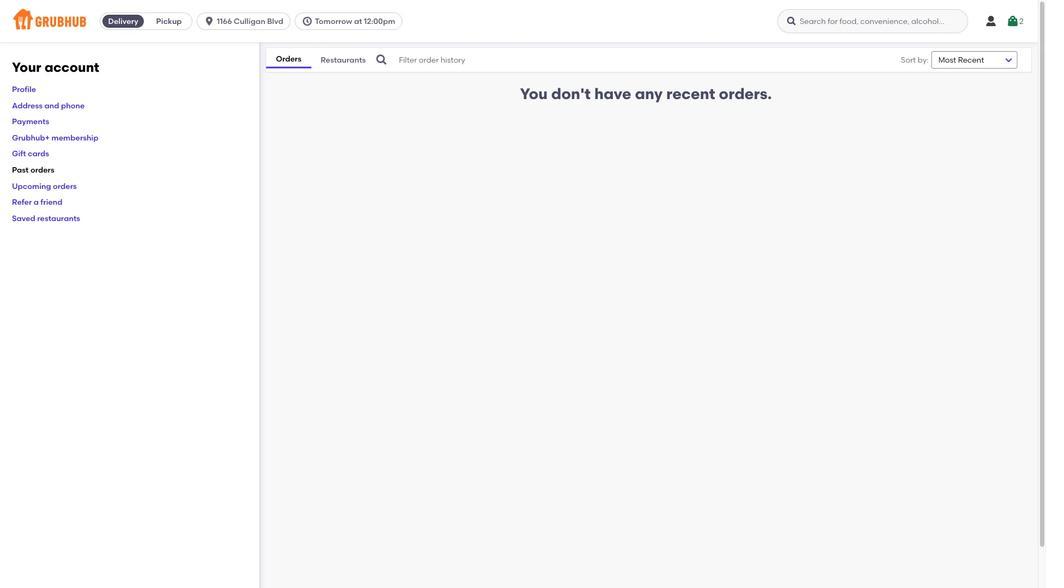 Task type: locate. For each thing, give the bounding box(es) containing it.
svg image inside 2 button
[[1007, 15, 1020, 28]]

2 button
[[1007, 11, 1025, 31]]

address and phone
[[12, 101, 85, 110]]

refer a friend
[[12, 198, 63, 207]]

saved
[[12, 214, 35, 223]]

restaurants
[[321, 55, 366, 64]]

past
[[12, 165, 29, 175]]

0 vertical spatial orders
[[30, 165, 54, 175]]

blvd
[[267, 17, 284, 26]]

cards
[[28, 149, 49, 158]]

address and phone link
[[12, 101, 85, 110]]

address
[[12, 101, 43, 110]]

pickup
[[156, 17, 182, 26]]

orders
[[276, 54, 302, 64]]

tomorrow at 12:00pm button
[[295, 13, 407, 30]]

gift
[[12, 149, 26, 158]]

1166 culligan blvd
[[217, 17, 284, 26]]

1166 culligan blvd button
[[197, 13, 295, 30]]

sort
[[902, 55, 917, 65]]

membership
[[52, 133, 99, 142]]

grubhub+
[[12, 133, 50, 142]]

gift cards
[[12, 149, 49, 158]]

1 horizontal spatial svg image
[[1007, 15, 1020, 28]]

refer
[[12, 198, 32, 207]]

svg image inside 'tomorrow at 12:00pm' button
[[302, 16, 313, 27]]

any
[[635, 85, 663, 103]]

svg image inside 1166 culligan blvd button
[[204, 16, 215, 27]]

orders up friend
[[53, 181, 77, 191]]

at
[[354, 17, 362, 26]]

orders up upcoming orders
[[30, 165, 54, 175]]

sort by:
[[902, 55, 929, 65]]

profile link
[[12, 85, 36, 94]]

Filter order history search field
[[375, 48, 869, 72]]

pickup button
[[146, 13, 192, 30]]

refer a friend link
[[12, 198, 63, 207]]

profile
[[12, 85, 36, 94]]

orders
[[30, 165, 54, 175], [53, 181, 77, 191]]

phone
[[61, 101, 85, 110]]

account
[[45, 59, 99, 75]]

you
[[520, 85, 548, 103]]

and
[[44, 101, 59, 110]]

payments
[[12, 117, 49, 126]]

svg image
[[1007, 15, 1020, 28], [204, 16, 215, 27]]

svg image
[[985, 15, 998, 28], [302, 16, 313, 27], [787, 16, 798, 27], [375, 53, 388, 67]]

main navigation navigation
[[0, 0, 1039, 43]]

0 horizontal spatial svg image
[[204, 16, 215, 27]]

1 vertical spatial orders
[[53, 181, 77, 191]]

grubhub+ membership
[[12, 133, 99, 142]]

your
[[12, 59, 41, 75]]



Task type: describe. For each thing, give the bounding box(es) containing it.
orders for past orders
[[30, 165, 54, 175]]

svg image for 2
[[1007, 15, 1020, 28]]

you don't have any recent orders.
[[520, 85, 772, 103]]

12:00pm
[[364, 17, 395, 26]]

past orders
[[12, 165, 54, 175]]

a
[[34, 198, 39, 207]]

don't
[[552, 85, 591, 103]]

upcoming orders link
[[12, 181, 77, 191]]

past orders link
[[12, 165, 54, 175]]

2
[[1020, 17, 1025, 26]]

your account
[[12, 59, 99, 75]]

1166
[[217, 17, 232, 26]]

upcoming orders
[[12, 181, 77, 191]]

svg image for 1166 culligan blvd
[[204, 16, 215, 27]]

tomorrow
[[315, 17, 353, 26]]

delivery button
[[100, 13, 146, 30]]

restaurants
[[37, 214, 80, 223]]

orders for upcoming orders
[[53, 181, 77, 191]]

saved restaurants link
[[12, 214, 80, 223]]

restaurants button
[[312, 52, 375, 68]]

saved restaurants
[[12, 214, 80, 223]]

culligan
[[234, 17, 265, 26]]

Search for food, convenience, alcohol... search field
[[778, 9, 969, 33]]

recent
[[667, 85, 716, 103]]

orders button
[[266, 52, 312, 68]]

upcoming
[[12, 181, 51, 191]]

friend
[[41, 198, 63, 207]]

gift cards link
[[12, 149, 49, 158]]

orders.
[[720, 85, 772, 103]]

delivery
[[108, 17, 138, 26]]

by:
[[918, 55, 929, 65]]

tomorrow at 12:00pm
[[315, 17, 395, 26]]

payments link
[[12, 117, 49, 126]]

grubhub+ membership link
[[12, 133, 99, 142]]

have
[[595, 85, 632, 103]]



Task type: vqa. For each thing, say whether or not it's contained in the screenshot.
top "Delivery"
no



